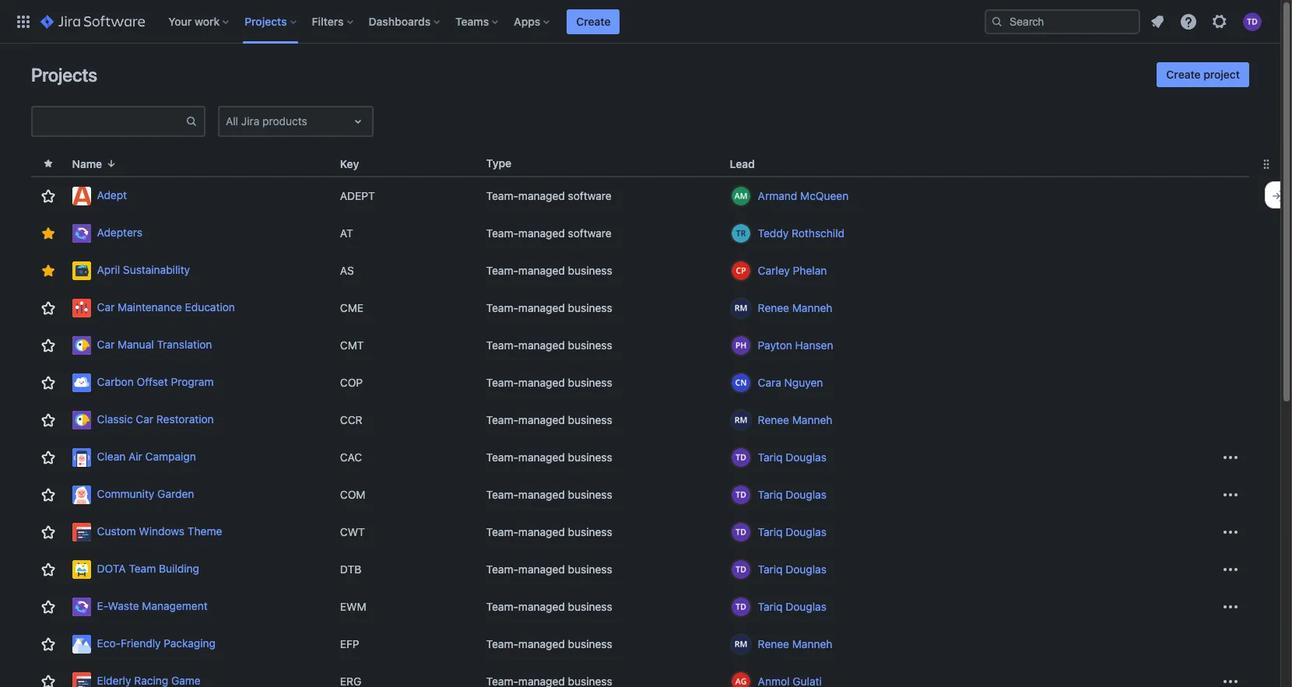 Task type: describe. For each thing, give the bounding box(es) containing it.
clean
[[97, 450, 126, 463]]

classic car restoration link
[[72, 411, 328, 430]]

teams
[[456, 14, 489, 28]]

sustainability
[[123, 263, 190, 276]]

notifications image
[[1148, 12, 1167, 31]]

campaign
[[145, 450, 196, 463]]

phelan
[[793, 264, 827, 277]]

restoration
[[156, 412, 214, 426]]

key
[[340, 157, 359, 170]]

0 horizontal spatial projects
[[31, 64, 97, 86]]

settings image
[[1211, 12, 1229, 31]]

open image
[[349, 112, 367, 131]]

business for efp
[[568, 638, 612, 651]]

project
[[1204, 68, 1240, 81]]

business for as
[[568, 264, 612, 277]]

car maintenance education link
[[72, 299, 328, 318]]

eco-friendly packaging
[[97, 637, 216, 650]]

elderly racing game link
[[72, 673, 328, 687]]

managed for com
[[518, 488, 565, 501]]

renee manneh for efp
[[758, 638, 833, 651]]

carbon
[[97, 375, 134, 388]]

team- for adept
[[486, 189, 518, 202]]

teddy rothschild link
[[758, 226, 845, 241]]

tariq for cwt
[[758, 525, 783, 539]]

team-managed business for cme
[[486, 301, 612, 315]]

game
[[171, 674, 201, 687]]

carley phelan
[[758, 264, 827, 277]]

star adept image
[[39, 187, 58, 206]]

cara nguyen
[[758, 376, 823, 389]]

star classic car restoration image
[[39, 411, 58, 430]]

team- for com
[[486, 488, 518, 501]]

tariq for cac
[[758, 451, 783, 464]]

cara nguyen link
[[758, 375, 823, 391]]

your work
[[168, 14, 220, 28]]

tariq douglas link for dtb
[[758, 562, 827, 578]]

renee manneh link for ccr
[[758, 413, 833, 428]]

filters
[[312, 14, 344, 28]]

renee for cme
[[758, 301, 789, 315]]

managed for cop
[[518, 376, 565, 389]]

team-managed business for cac
[[486, 451, 612, 464]]

dota
[[97, 562, 126, 575]]

team- for ccr
[[486, 413, 518, 427]]

building
[[159, 562, 199, 575]]

e-waste management
[[97, 599, 208, 612]]

primary element
[[9, 0, 985, 43]]

name button
[[66, 155, 124, 172]]

renee manneh for ccr
[[758, 413, 833, 427]]

tariq douglas for cac
[[758, 451, 827, 464]]

douglas for cac
[[786, 451, 827, 464]]

teddy rothschild
[[758, 227, 845, 240]]

eco-friendly packaging link
[[72, 635, 328, 654]]

team- for cop
[[486, 376, 518, 389]]

car for car manual translation
[[97, 338, 115, 351]]

april sustainability link
[[72, 262, 328, 280]]

filters button
[[307, 9, 359, 34]]

managed for at
[[518, 227, 565, 240]]

waste
[[108, 599, 139, 612]]

april sustainability
[[97, 263, 190, 276]]

business for dtb
[[568, 563, 612, 576]]

clean air campaign link
[[72, 448, 328, 467]]

e-
[[97, 599, 108, 612]]

garden
[[157, 487, 194, 500]]

your profile and settings image
[[1243, 12, 1262, 31]]

star april sustainability image
[[39, 262, 58, 280]]

clean air campaign
[[97, 450, 196, 463]]

elderly
[[97, 674, 131, 687]]

more image for cac
[[1221, 448, 1240, 467]]

offset
[[137, 375, 168, 388]]

business for cmt
[[568, 339, 612, 352]]

business for cme
[[568, 301, 612, 315]]

business for cwt
[[568, 525, 612, 539]]

tariq douglas link for ewm
[[758, 599, 827, 615]]

renee for efp
[[758, 638, 789, 651]]

team- for cme
[[486, 301, 518, 315]]

adept
[[340, 189, 375, 202]]

team- for at
[[486, 227, 518, 240]]

star car manual translation image
[[39, 336, 58, 355]]

managed for as
[[518, 264, 565, 277]]

jira
[[241, 114, 259, 128]]

manneh for ccr
[[792, 413, 833, 427]]

dashboards
[[369, 14, 431, 28]]

key button
[[334, 155, 378, 172]]

community garden
[[97, 487, 194, 500]]

team-managed business for cwt
[[486, 525, 612, 539]]

team
[[129, 562, 156, 575]]

air
[[129, 450, 142, 463]]

at
[[340, 227, 353, 240]]

as
[[340, 264, 354, 277]]

business for ewm
[[568, 600, 612, 613]]

tariq douglas for ewm
[[758, 600, 827, 613]]

team- for cwt
[[486, 525, 518, 539]]

lead
[[730, 157, 755, 170]]

hansen
[[795, 339, 833, 352]]

create project button
[[1157, 62, 1250, 87]]

racing
[[134, 674, 168, 687]]

create button
[[567, 9, 620, 34]]

eco-
[[97, 637, 121, 650]]

team-managed business for ccr
[[486, 413, 612, 427]]

type
[[486, 156, 512, 170]]

tariq douglas link for com
[[758, 487, 827, 503]]

theme
[[187, 524, 222, 538]]

teams button
[[451, 9, 505, 34]]

renee manneh link for cme
[[758, 301, 833, 316]]

all
[[226, 114, 238, 128]]

renee for ccr
[[758, 413, 789, 427]]

payton hansen link
[[758, 338, 833, 353]]

help image
[[1179, 12, 1198, 31]]

star e-waste management image
[[39, 598, 58, 617]]

software for armand mcqueen
[[568, 189, 612, 202]]

custom windows theme link
[[72, 523, 328, 542]]

adepters
[[97, 226, 143, 239]]

team- for cmt
[[486, 339, 518, 352]]

business for com
[[568, 488, 612, 501]]

star clean air campaign image
[[39, 448, 58, 467]]

team-managed business for efp
[[486, 638, 612, 651]]

car manual translation link
[[72, 336, 328, 355]]

managed for adept
[[518, 189, 565, 202]]

manual
[[118, 338, 154, 351]]

douglas for com
[[786, 488, 827, 501]]

more image for dtb
[[1221, 561, 1240, 579]]

cmt
[[340, 339, 364, 352]]

work
[[195, 14, 220, 28]]

ewm
[[340, 600, 366, 613]]

star dota team building image
[[39, 561, 58, 579]]

business for cac
[[568, 451, 612, 464]]

classic car restoration
[[97, 412, 214, 426]]



Task type: vqa. For each thing, say whether or not it's contained in the screenshot.
Task icon for COP-1
no



Task type: locate. For each thing, give the bounding box(es) containing it.
10 team-managed business from the top
[[486, 600, 612, 613]]

maintenance
[[118, 300, 182, 313]]

cac
[[340, 451, 362, 464]]

team- for dtb
[[486, 563, 518, 576]]

teddy
[[758, 227, 789, 240]]

1 vertical spatial renee manneh link
[[758, 413, 833, 428]]

5 business from the top
[[568, 413, 612, 427]]

classic
[[97, 412, 133, 426]]

2 renee manneh link from the top
[[758, 413, 833, 428]]

tariq douglas for dtb
[[758, 563, 827, 576]]

3 tariq from the top
[[758, 525, 783, 539]]

7 team- from the top
[[486, 413, 518, 427]]

5 tariq from the top
[[758, 600, 783, 613]]

team-managed business for dtb
[[486, 563, 612, 576]]

dota team building link
[[72, 561, 328, 579]]

appswitcher icon image
[[14, 12, 33, 31]]

your work button
[[164, 9, 235, 34]]

adepters link
[[72, 224, 328, 243]]

6 team-managed business from the top
[[486, 451, 612, 464]]

3 douglas from the top
[[786, 525, 827, 539]]

8 managed from the top
[[518, 451, 565, 464]]

program
[[171, 375, 214, 388]]

banner containing your work
[[0, 0, 1281, 44]]

star adepters image
[[39, 224, 58, 243]]

team-managed business for com
[[486, 488, 612, 501]]

0 vertical spatial projects
[[245, 14, 287, 28]]

dtb
[[340, 563, 361, 576]]

managed for ewm
[[518, 600, 565, 613]]

3 managed from the top
[[518, 264, 565, 277]]

products
[[262, 114, 307, 128]]

translation
[[157, 338, 212, 351]]

tariq douglas for cwt
[[758, 525, 827, 539]]

star community garden image
[[39, 486, 58, 504]]

11 team-managed business from the top
[[486, 638, 612, 651]]

6 more image from the top
[[1221, 673, 1240, 687]]

create left "project"
[[1167, 68, 1201, 81]]

2 software from the top
[[568, 227, 612, 240]]

3 team- from the top
[[486, 264, 518, 277]]

1 vertical spatial manneh
[[792, 413, 833, 427]]

10 business from the top
[[568, 600, 612, 613]]

star carbon offset program image
[[39, 374, 58, 392]]

3 tariq douglas from the top
[[758, 525, 827, 539]]

renee manneh link for efp
[[758, 637, 833, 652]]

None text field
[[33, 111, 185, 132], [226, 114, 229, 129], [33, 111, 185, 132], [226, 114, 229, 129]]

11 team- from the top
[[486, 563, 518, 576]]

1 horizontal spatial create
[[1167, 68, 1201, 81]]

management
[[142, 599, 208, 612]]

5 tariq douglas link from the top
[[758, 599, 827, 615]]

business for ccr
[[568, 413, 612, 427]]

1 vertical spatial car
[[97, 338, 115, 351]]

1 renee manneh from the top
[[758, 301, 833, 315]]

rothschild
[[792, 227, 845, 240]]

3 tariq douglas link from the top
[[758, 525, 827, 540]]

dashboards button
[[364, 9, 446, 34]]

managed for cme
[[518, 301, 565, 315]]

6 business from the top
[[568, 451, 612, 464]]

create for create project
[[1167, 68, 1201, 81]]

team-
[[486, 189, 518, 202], [486, 227, 518, 240], [486, 264, 518, 277], [486, 301, 518, 315], [486, 339, 518, 352], [486, 376, 518, 389], [486, 413, 518, 427], [486, 451, 518, 464], [486, 488, 518, 501], [486, 525, 518, 539], [486, 563, 518, 576], [486, 600, 518, 613], [486, 638, 518, 651]]

2 vertical spatial renee
[[758, 638, 789, 651]]

custom windows theme
[[97, 524, 222, 538]]

carbon offset program link
[[72, 374, 328, 392]]

education
[[185, 300, 235, 313]]

1 managed from the top
[[518, 189, 565, 202]]

more image
[[1221, 448, 1240, 467], [1221, 486, 1240, 504], [1221, 523, 1240, 542], [1221, 561, 1240, 579], [1221, 598, 1240, 617], [1221, 673, 1240, 687]]

1 team-managed software from the top
[[486, 189, 612, 202]]

4 managed from the top
[[518, 301, 565, 315]]

team-managed business
[[486, 264, 612, 277], [486, 301, 612, 315], [486, 339, 612, 352], [486, 376, 612, 389], [486, 413, 612, 427], [486, 451, 612, 464], [486, 488, 612, 501], [486, 525, 612, 539], [486, 563, 612, 576], [486, 600, 612, 613], [486, 638, 612, 651]]

create for create
[[576, 14, 611, 28]]

team-managed business for cop
[[486, 376, 612, 389]]

1 vertical spatial projects
[[31, 64, 97, 86]]

4 business from the top
[[568, 376, 612, 389]]

more image for cwt
[[1221, 523, 1240, 542]]

2 vertical spatial renee manneh
[[758, 638, 833, 651]]

0 vertical spatial create
[[576, 14, 611, 28]]

custom
[[97, 524, 136, 538]]

apps
[[514, 14, 541, 28]]

projects
[[245, 14, 287, 28], [31, 64, 97, 86]]

9 team- from the top
[[486, 488, 518, 501]]

community garden link
[[72, 486, 328, 504]]

manneh for cme
[[792, 301, 833, 315]]

2 vertical spatial car
[[136, 412, 153, 426]]

tariq douglas link
[[758, 450, 827, 466], [758, 487, 827, 503], [758, 525, 827, 540], [758, 562, 827, 578], [758, 599, 827, 615]]

1 business from the top
[[568, 264, 612, 277]]

software for teddy rothschild
[[568, 227, 612, 240]]

5 managed from the top
[[518, 339, 565, 352]]

adept
[[97, 188, 127, 201]]

11 business from the top
[[568, 638, 612, 651]]

more image for ewm
[[1221, 598, 1240, 617]]

managed for efp
[[518, 638, 565, 651]]

windows
[[139, 524, 185, 538]]

create
[[576, 14, 611, 28], [1167, 68, 1201, 81]]

team-managed business for ewm
[[486, 600, 612, 613]]

lead button
[[724, 155, 774, 172]]

3 business from the top
[[568, 339, 612, 352]]

create right apps dropdown button in the top of the page
[[576, 14, 611, 28]]

efp
[[340, 638, 359, 651]]

1 tariq from the top
[[758, 451, 783, 464]]

10 managed from the top
[[518, 525, 565, 539]]

4 more image from the top
[[1221, 561, 1240, 579]]

3 team-managed business from the top
[[486, 339, 612, 352]]

managed for ccr
[[518, 413, 565, 427]]

5 team- from the top
[[486, 339, 518, 352]]

2 vertical spatial manneh
[[792, 638, 833, 651]]

business
[[568, 264, 612, 277], [568, 301, 612, 315], [568, 339, 612, 352], [568, 376, 612, 389], [568, 413, 612, 427], [568, 451, 612, 464], [568, 488, 612, 501], [568, 525, 612, 539], [568, 563, 612, 576], [568, 600, 612, 613], [568, 638, 612, 651]]

tariq douglas link for cac
[[758, 450, 827, 466]]

4 team- from the top
[[486, 301, 518, 315]]

5 team-managed business from the top
[[486, 413, 612, 427]]

4 tariq from the top
[[758, 563, 783, 576]]

team- for as
[[486, 264, 518, 277]]

adept link
[[72, 187, 328, 206]]

1 more image from the top
[[1221, 448, 1240, 467]]

cop
[[340, 376, 363, 389]]

0 vertical spatial renee manneh link
[[758, 301, 833, 316]]

9 business from the top
[[568, 563, 612, 576]]

projects inside popup button
[[245, 14, 287, 28]]

elderly racing game
[[97, 674, 201, 687]]

2 tariq douglas link from the top
[[758, 487, 827, 503]]

payton hansen
[[758, 339, 833, 352]]

tariq douglas for com
[[758, 488, 827, 501]]

team-managed software
[[486, 189, 612, 202], [486, 227, 612, 240]]

manneh for efp
[[792, 638, 833, 651]]

star car maintenance education image
[[39, 299, 58, 318]]

4 tariq douglas from the top
[[758, 563, 827, 576]]

2 renee manneh from the top
[[758, 413, 833, 427]]

6 team- from the top
[[486, 376, 518, 389]]

apps button
[[509, 9, 556, 34]]

6 managed from the top
[[518, 376, 565, 389]]

0 horizontal spatial create
[[576, 14, 611, 28]]

0 vertical spatial renee manneh
[[758, 301, 833, 315]]

name
[[72, 157, 102, 170]]

software
[[568, 189, 612, 202], [568, 227, 612, 240]]

12 managed from the top
[[518, 600, 565, 613]]

2 team- from the top
[[486, 227, 518, 240]]

7 business from the top
[[568, 488, 612, 501]]

business for cop
[[568, 376, 612, 389]]

jira software image
[[40, 12, 145, 31], [40, 12, 145, 31]]

2 team-managed software from the top
[[486, 227, 612, 240]]

1 tariq douglas link from the top
[[758, 450, 827, 466]]

douglas for cwt
[[786, 525, 827, 539]]

team-managed business for as
[[486, 264, 612, 277]]

nguyen
[[784, 376, 823, 389]]

10 team- from the top
[[486, 525, 518, 539]]

1 vertical spatial create
[[1167, 68, 1201, 81]]

community
[[97, 487, 154, 500]]

5 more image from the top
[[1221, 598, 1240, 617]]

star elderly racing game image
[[39, 673, 58, 687]]

1 renee manneh link from the top
[[758, 301, 833, 316]]

1 renee from the top
[[758, 301, 789, 315]]

1 douglas from the top
[[786, 451, 827, 464]]

team-managed business for cmt
[[486, 339, 612, 352]]

car for car maintenance education
[[97, 300, 115, 313]]

0 vertical spatial software
[[568, 189, 612, 202]]

5 tariq douglas from the top
[[758, 600, 827, 613]]

car right classic
[[136, 412, 153, 426]]

1 vertical spatial team-managed software
[[486, 227, 612, 240]]

8 team-managed business from the top
[[486, 525, 612, 539]]

car down april
[[97, 300, 115, 313]]

5 douglas from the top
[[786, 600, 827, 613]]

1 horizontal spatial projects
[[245, 14, 287, 28]]

1 software from the top
[[568, 189, 612, 202]]

4 team-managed business from the top
[[486, 376, 612, 389]]

0 vertical spatial team-managed software
[[486, 189, 612, 202]]

tariq for dtb
[[758, 563, 783, 576]]

your
[[168, 14, 192, 28]]

star eco-friendly packaging image
[[39, 635, 58, 654]]

8 business from the top
[[568, 525, 612, 539]]

1 vertical spatial renee manneh
[[758, 413, 833, 427]]

managed for dtb
[[518, 563, 565, 576]]

13 managed from the top
[[518, 638, 565, 651]]

4 douglas from the top
[[786, 563, 827, 576]]

renee manneh for cme
[[758, 301, 833, 315]]

4 tariq douglas link from the top
[[758, 562, 827, 578]]

cara
[[758, 376, 782, 389]]

2 tariq douglas from the top
[[758, 488, 827, 501]]

projects down appswitcher icon
[[31, 64, 97, 86]]

1 team-managed business from the top
[[486, 264, 612, 277]]

team- for efp
[[486, 638, 518, 651]]

managed for cwt
[[518, 525, 565, 539]]

9 team-managed business from the top
[[486, 563, 612, 576]]

cme
[[340, 301, 364, 315]]

11 managed from the top
[[518, 563, 565, 576]]

1 manneh from the top
[[792, 301, 833, 315]]

renee manneh link
[[758, 301, 833, 316], [758, 413, 833, 428], [758, 637, 833, 652]]

2 douglas from the top
[[786, 488, 827, 501]]

car maintenance education
[[97, 300, 235, 313]]

banner
[[0, 0, 1281, 44]]

3 renee from the top
[[758, 638, 789, 651]]

2 team-managed business from the top
[[486, 301, 612, 315]]

armand mcqueen
[[758, 189, 849, 202]]

2 renee from the top
[[758, 413, 789, 427]]

projects button
[[240, 9, 303, 34]]

carley phelan link
[[758, 263, 827, 279]]

packaging
[[164, 637, 216, 650]]

star custom windows theme image
[[39, 523, 58, 542]]

payton
[[758, 339, 792, 352]]

armand
[[758, 189, 797, 202]]

7 team-managed business from the top
[[486, 488, 612, 501]]

friendly
[[121, 637, 161, 650]]

8 team- from the top
[[486, 451, 518, 464]]

0 vertical spatial car
[[97, 300, 115, 313]]

managed for cac
[[518, 451, 565, 464]]

3 renee manneh link from the top
[[758, 637, 833, 652]]

create inside button
[[576, 14, 611, 28]]

create inside "button"
[[1167, 68, 1201, 81]]

manneh
[[792, 301, 833, 315], [792, 413, 833, 427], [792, 638, 833, 651]]

tariq douglas link for cwt
[[758, 525, 827, 540]]

1 vertical spatial renee
[[758, 413, 789, 427]]

2 managed from the top
[[518, 227, 565, 240]]

7 managed from the top
[[518, 413, 565, 427]]

com
[[340, 488, 366, 501]]

1 team- from the top
[[486, 189, 518, 202]]

2 more image from the top
[[1221, 486, 1240, 504]]

3 manneh from the top
[[792, 638, 833, 651]]

2 business from the top
[[568, 301, 612, 315]]

team-managed software for adept
[[486, 189, 612, 202]]

ccr
[[340, 413, 363, 427]]

1 vertical spatial software
[[568, 227, 612, 240]]

carley
[[758, 264, 790, 277]]

1 tariq douglas from the top
[[758, 451, 827, 464]]

2 manneh from the top
[[792, 413, 833, 427]]

0 vertical spatial manneh
[[792, 301, 833, 315]]

douglas for ewm
[[786, 600, 827, 613]]

9 managed from the top
[[518, 488, 565, 501]]

team-managed software for at
[[486, 227, 612, 240]]

tariq for com
[[758, 488, 783, 501]]

3 more image from the top
[[1221, 523, 1240, 542]]

2 vertical spatial renee manneh link
[[758, 637, 833, 652]]

search image
[[991, 15, 1003, 28]]

team- for cac
[[486, 451, 518, 464]]

3 renee manneh from the top
[[758, 638, 833, 651]]

projects right work
[[245, 14, 287, 28]]

car manual translation
[[97, 338, 212, 351]]

tariq douglas
[[758, 451, 827, 464], [758, 488, 827, 501], [758, 525, 827, 539], [758, 563, 827, 576], [758, 600, 827, 613]]

more image for com
[[1221, 486, 1240, 504]]

mcqueen
[[800, 189, 849, 202]]

douglas
[[786, 451, 827, 464], [786, 488, 827, 501], [786, 525, 827, 539], [786, 563, 827, 576], [786, 600, 827, 613]]

0 vertical spatial renee
[[758, 301, 789, 315]]

13 team- from the top
[[486, 638, 518, 651]]

2 tariq from the top
[[758, 488, 783, 501]]

april
[[97, 263, 120, 276]]

tariq for ewm
[[758, 600, 783, 613]]

team- for ewm
[[486, 600, 518, 613]]

managed
[[518, 189, 565, 202], [518, 227, 565, 240], [518, 264, 565, 277], [518, 301, 565, 315], [518, 339, 565, 352], [518, 376, 565, 389], [518, 413, 565, 427], [518, 451, 565, 464], [518, 488, 565, 501], [518, 525, 565, 539], [518, 563, 565, 576], [518, 600, 565, 613], [518, 638, 565, 651]]

douglas for dtb
[[786, 563, 827, 576]]

Search field
[[985, 9, 1141, 34]]

car left manual
[[97, 338, 115, 351]]

12 team- from the top
[[486, 600, 518, 613]]

managed for cmt
[[518, 339, 565, 352]]

e-waste management link
[[72, 598, 328, 617]]



